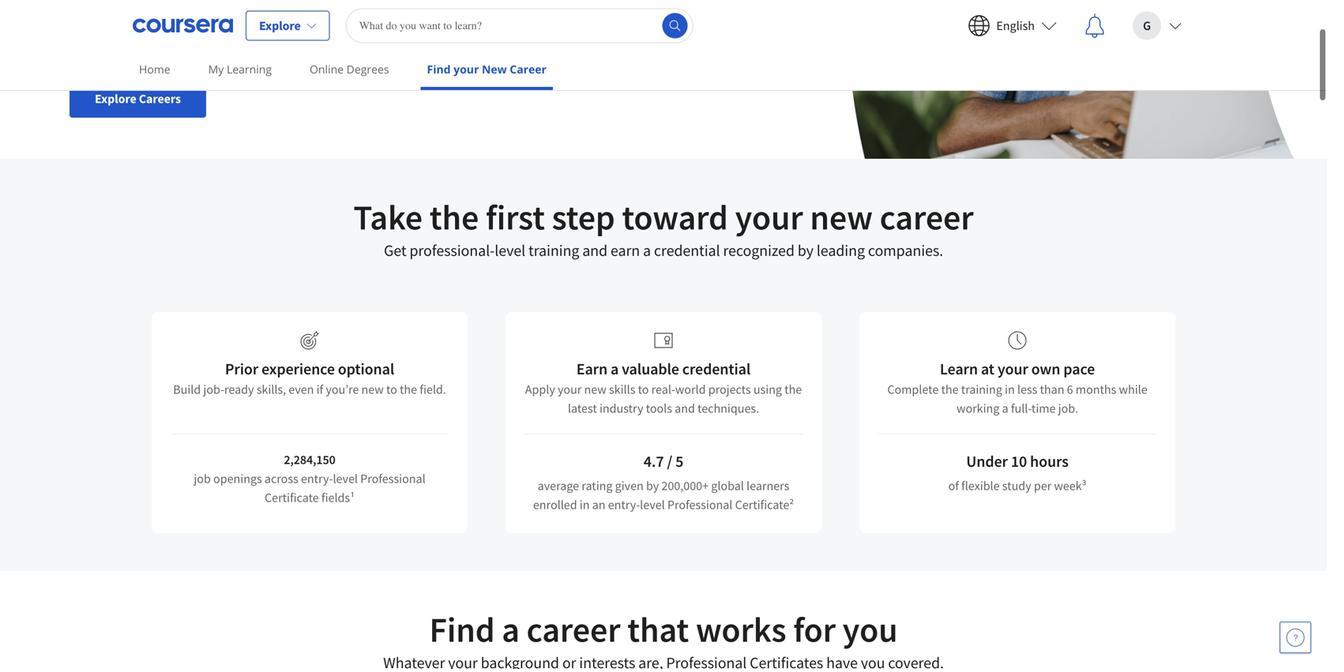 Task type: describe. For each thing, give the bounding box(es) containing it.
complete
[[888, 382, 939, 397]]

prior experience optional build job-ready skills, even if you're new to the field.
[[173, 359, 446, 397]]

learners
[[747, 478, 790, 494]]

find for find a career that works for you
[[429, 608, 495, 651]]

job-
[[203, 382, 224, 397]]

level inside "2,284,150 job openings across entry-level professional certificate fields¹"
[[333, 471, 358, 487]]

professional inside 4.7 / 5 average rating given by 200,000+ global learners enrolled in an entry-level professional certificate²
[[668, 497, 733, 513]]

and inside take the first step toward your new career get professional-level training and earn a credential recognized by leading companies.
[[582, 241, 608, 260]]

online
[[310, 62, 344, 77]]

latest
[[568, 401, 597, 416]]

months inside learn at your own pace complete the training in less than 6 months while working a full-time job.
[[1076, 382, 1117, 397]]

time
[[1032, 401, 1056, 416]]

average
[[538, 478, 579, 494]]

your inside learn at your own pace complete the training in less than 6 months while working a full-time job.
[[998, 359, 1029, 379]]

200,000+
[[662, 478, 709, 494]]

works
[[696, 608, 787, 651]]

credential inside earn a valuable credential apply your new skills to real-world projects using the latest industry tools and techniques.
[[682, 359, 751, 379]]

trial | starting
[[126, 43, 219, 59]]

you're
[[326, 382, 359, 397]]

level inside take the first step toward your new career get professional-level training and earn a credential recognized by leading companies.
[[495, 241, 526, 260]]

the inside take the first step toward your new career get professional-level training and earn a credential recognized by leading companies.
[[430, 195, 479, 239]]

rating
[[582, 478, 613, 494]]

real-
[[652, 382, 675, 397]]

1 horizontal spatial at
[[446, 43, 457, 59]]

explore for explore
[[259, 18, 301, 34]]

your inside take the first step toward your new career get professional-level training and earn a credential recognized by leading companies.
[[735, 195, 803, 239]]

to inside earn a valuable credential apply your new skills to real-world projects using the latest industry tools and techniques.
[[638, 382, 649, 397]]

english button
[[956, 0, 1070, 51]]

leading
[[817, 241, 865, 260]]

build
[[173, 382, 201, 397]]

day
[[80, 43, 100, 59]]

get
[[384, 241, 407, 260]]

toward
[[622, 195, 728, 239]]

month | less
[[277, 43, 364, 59]]

working
[[957, 401, 1000, 416]]

in inside learn at your own pace complete the training in less than 6 months while working a full-time job.
[[1005, 382, 1015, 397]]

ready
[[224, 382, 254, 397]]

the inside learn at your own pace complete the training in less than 6 months while working a full-time job.
[[941, 382, 959, 397]]

companies.
[[868, 241, 943, 260]]

of
[[949, 478, 959, 494]]

online degrees
[[310, 62, 389, 77]]

per for hours
[[1034, 478, 1052, 494]]

recognized
[[723, 241, 795, 260]]

$49
[[235, 43, 254, 59]]

0 horizontal spatial career
[[527, 608, 621, 651]]

even
[[289, 382, 314, 397]]

coursera image
[[133, 13, 233, 38]]

step
[[552, 195, 615, 239]]

your inside earn a valuable credential apply your new skills to real-world projects using the latest industry tools and techniques.
[[558, 382, 582, 397]]

a inside take the first step toward your new career get professional-level training and earn a credential recognized by leading companies.
[[643, 241, 651, 260]]

training inside take the first step toward your new career get professional-level training and earn a credential recognized by leading companies.
[[529, 241, 579, 260]]

/
[[667, 452, 673, 471]]

new
[[482, 62, 507, 77]]

0 vertical spatial pace
[[512, 43, 537, 59]]

take
[[354, 195, 423, 239]]

earn
[[577, 359, 608, 379]]

7-
[[70, 43, 80, 59]]

new for toward
[[810, 195, 873, 239]]

full-
[[1011, 401, 1032, 416]]

an
[[592, 497, 606, 513]]

10
[[1011, 452, 1027, 471]]

help center image
[[1286, 628, 1305, 647]]

hours
[[1030, 452, 1069, 471]]

world
[[675, 382, 706, 397]]

your left new
[[454, 62, 479, 77]]

learning
[[227, 62, 272, 77]]

first
[[486, 195, 545, 239]]

the inside earn a valuable credential apply your new skills to real-world projects using the latest industry tools and techniques.
[[785, 382, 802, 397]]

explore button
[[246, 11, 330, 41]]

explore careers link
[[70, 80, 206, 118]]

skills
[[609, 382, 636, 397]]

under
[[967, 452, 1008, 471]]

global
[[711, 478, 744, 494]]

new for apply
[[584, 382, 607, 397]]

find for find your new career
[[427, 62, 451, 77]]

given
[[615, 478, 644, 494]]

my learning
[[208, 62, 272, 77]]

2,284,150 job openings across entry-level professional certificate fields¹
[[194, 452, 426, 506]]

certificate²
[[735, 497, 794, 513]]

under 10 hours of flexible study per week³
[[949, 452, 1087, 494]]

by inside 4.7 / 5 average rating given by 200,000+ global learners enrolled in an entry-level professional certificate²
[[646, 478, 659, 494]]

explore careers
[[95, 91, 181, 107]]

professional inside "2,284,150 job openings across entry-level professional certificate fields¹"
[[360, 471, 426, 487]]

experience
[[262, 359, 335, 379]]

learn
[[940, 359, 978, 379]]

while
[[1119, 382, 1148, 397]]

find your new career
[[427, 62, 547, 77]]

fields¹
[[321, 490, 355, 506]]

earn
[[611, 241, 640, 260]]

projects
[[709, 382, 751, 397]]

techniques.
[[698, 401, 759, 416]]

by inside take the first step toward your new career get professional-level training and earn a credential recognized by leading companies.
[[798, 241, 814, 260]]

0 horizontal spatial months
[[403, 43, 444, 59]]

career inside take the first step toward your new career get professional-level training and earn a credential recognized by leading companies.
[[880, 195, 974, 239]]

that
[[628, 608, 689, 651]]

field.
[[420, 382, 446, 397]]

What do you want to learn? text field
[[346, 8, 693, 43]]

apply
[[525, 382, 555, 397]]



Task type: locate. For each thing, give the bounding box(es) containing it.
level down first
[[495, 241, 526, 260]]

1 horizontal spatial entry-
[[608, 497, 640, 513]]

None search field
[[346, 8, 693, 43]]

to
[[386, 382, 397, 397], [638, 382, 649, 397]]

entry- down given
[[608, 497, 640, 513]]

career
[[880, 195, 974, 239], [527, 608, 621, 651]]

to left real- on the bottom
[[638, 382, 649, 397]]

1 vertical spatial training
[[961, 382, 1003, 397]]

0 horizontal spatial entry-
[[301, 471, 333, 487]]

the
[[430, 195, 479, 239], [400, 382, 417, 397], [785, 382, 802, 397], [941, 382, 959, 397]]

in inside 4.7 / 5 average rating given by 200,000+ global learners enrolled in an entry-level professional certificate²
[[580, 497, 590, 513]]

0 horizontal spatial level
[[333, 471, 358, 487]]

per right $49
[[256, 43, 274, 59]]

pace
[[512, 43, 537, 59], [1064, 359, 1095, 379]]

valuable
[[622, 359, 679, 379]]

months
[[403, 43, 444, 59], [1076, 382, 1117, 397]]

at
[[221, 43, 232, 59], [446, 43, 457, 59], [981, 359, 995, 379]]

career
[[510, 62, 547, 77]]

2,284,150
[[284, 452, 336, 468]]

and left earn
[[582, 241, 608, 260]]

the left field.
[[400, 382, 417, 397]]

training
[[529, 241, 579, 260], [961, 382, 1003, 397]]

by right given
[[646, 478, 659, 494]]

free
[[102, 43, 123, 59]]

across
[[265, 471, 298, 487]]

my learning link
[[202, 51, 278, 87]]

1 vertical spatial level
[[333, 471, 358, 487]]

0 vertical spatial level
[[495, 241, 526, 260]]

new inside earn a valuable credential apply your new skills to real-world projects using the latest industry tools and techniques.
[[584, 382, 607, 397]]

1 vertical spatial in
[[580, 497, 590, 513]]

2 horizontal spatial new
[[810, 195, 873, 239]]

and inside earn a valuable credential apply your new skills to real-world projects using the latest industry tools and techniques.
[[675, 401, 695, 416]]

entry- inside "2,284,150 job openings across entry-level professional certificate fields¹"
[[301, 471, 333, 487]]

0 horizontal spatial per
[[256, 43, 274, 59]]

0 vertical spatial per
[[256, 43, 274, 59]]

pace inside learn at your own pace complete the training in less than 6 months while working a full-time job.
[[1064, 359, 1095, 379]]

0 vertical spatial than
[[367, 43, 391, 59]]

a
[[643, 241, 651, 260], [611, 359, 619, 379], [1002, 401, 1009, 416], [502, 608, 520, 651]]

1 vertical spatial entry-
[[608, 497, 640, 513]]

at left $49
[[221, 43, 232, 59]]

0 vertical spatial and
[[582, 241, 608, 260]]

0 horizontal spatial explore
[[95, 91, 136, 107]]

6 inside learn at your own pace complete the training in less than 6 months while working a full-time job.
[[1067, 382, 1073, 397]]

a inside earn a valuable credential apply your new skills to real-world projects using the latest industry tools and techniques.
[[611, 359, 619, 379]]

1 horizontal spatial and
[[675, 401, 695, 416]]

1 horizontal spatial to
[[638, 382, 649, 397]]

2 horizontal spatial level
[[640, 497, 665, 513]]

level down given
[[640, 497, 665, 513]]

in
[[1005, 382, 1015, 397], [580, 497, 590, 513]]

training up working
[[961, 382, 1003, 397]]

0 horizontal spatial 6
[[394, 43, 400, 59]]

1 horizontal spatial level
[[495, 241, 526, 260]]

at up find your new career
[[446, 43, 457, 59]]

0 vertical spatial find
[[427, 62, 451, 77]]

the down learn at the bottom right of page
[[941, 382, 959, 397]]

credential up projects
[[682, 359, 751, 379]]

0 vertical spatial in
[[1005, 382, 1015, 397]]

explore up "7-day free trial | starting at $49 per month | less than 6 months at your own pace"
[[259, 18, 301, 34]]

level
[[495, 241, 526, 260], [333, 471, 358, 487], [640, 497, 665, 513]]

job
[[194, 471, 211, 487]]

1 vertical spatial career
[[527, 608, 621, 651]]

0 vertical spatial credential
[[654, 241, 720, 260]]

certificate
[[265, 490, 319, 506]]

new down optional
[[361, 382, 384, 397]]

0 horizontal spatial professional
[[360, 471, 426, 487]]

1 vertical spatial by
[[646, 478, 659, 494]]

per down the hours
[[1034, 478, 1052, 494]]

for
[[793, 608, 836, 651]]

your up find your new career
[[460, 43, 484, 59]]

training down step at the top
[[529, 241, 579, 260]]

1 horizontal spatial months
[[1076, 382, 1117, 397]]

than up time
[[1040, 382, 1065, 397]]

you
[[843, 608, 898, 651]]

own
[[487, 43, 510, 59], [1032, 359, 1061, 379]]

credential inside take the first step toward your new career get professional-level training and earn a credential recognized by leading companies.
[[654, 241, 720, 260]]

new
[[810, 195, 873, 239], [361, 382, 384, 397], [584, 382, 607, 397]]

0 vertical spatial own
[[487, 43, 510, 59]]

6 right the month | less
[[394, 43, 400, 59]]

tools
[[646, 401, 672, 416]]

0 horizontal spatial by
[[646, 478, 659, 494]]

0 vertical spatial months
[[403, 43, 444, 59]]

the up the professional-
[[430, 195, 479, 239]]

explore inside dropdown button
[[259, 18, 301, 34]]

1 horizontal spatial explore
[[259, 18, 301, 34]]

openings
[[213, 471, 262, 487]]

1 horizontal spatial than
[[1040, 382, 1065, 397]]

1 horizontal spatial professional
[[668, 497, 733, 513]]

professional-
[[410, 241, 495, 260]]

1 vertical spatial own
[[1032, 359, 1061, 379]]

if
[[317, 382, 323, 397]]

pace up career at left top
[[512, 43, 537, 59]]

than inside learn at your own pace complete the training in less than 6 months while working a full-time job.
[[1040, 382, 1065, 397]]

industry
[[600, 401, 644, 416]]

0 vertical spatial explore
[[259, 18, 301, 34]]

1 vertical spatial find
[[429, 608, 495, 651]]

0 horizontal spatial pace
[[512, 43, 537, 59]]

1 horizontal spatial new
[[584, 382, 607, 397]]

1 horizontal spatial by
[[798, 241, 814, 260]]

pace up job.
[[1064, 359, 1095, 379]]

0 horizontal spatial own
[[487, 43, 510, 59]]

degrees
[[347, 62, 389, 77]]

online degrees link
[[303, 51, 395, 87]]

7-day free trial | starting at $49 per month | less than 6 months at your own pace
[[70, 43, 537, 59]]

0 horizontal spatial training
[[529, 241, 579, 260]]

1 vertical spatial months
[[1076, 382, 1117, 397]]

find a career that works for you
[[429, 608, 898, 651]]

0 vertical spatial entry-
[[301, 471, 333, 487]]

home link
[[133, 51, 177, 87]]

to down optional
[[386, 382, 397, 397]]

earn a valuable credential apply your new skills to real-world projects using the latest industry tools and techniques.
[[525, 359, 802, 416]]

1 horizontal spatial 6
[[1067, 382, 1073, 397]]

by left 'leading'
[[798, 241, 814, 260]]

0 vertical spatial career
[[880, 195, 974, 239]]

1 vertical spatial 6
[[1067, 382, 1073, 397]]

per inside under 10 hours of flexible study per week³
[[1034, 478, 1052, 494]]

1 vertical spatial per
[[1034, 478, 1052, 494]]

1 vertical spatial than
[[1040, 382, 1065, 397]]

1 vertical spatial credential
[[682, 359, 751, 379]]

english
[[997, 18, 1035, 34]]

home
[[139, 62, 170, 77]]

0 vertical spatial 6
[[394, 43, 400, 59]]

0 vertical spatial training
[[529, 241, 579, 260]]

and
[[582, 241, 608, 260], [675, 401, 695, 416]]

new down earn
[[584, 382, 607, 397]]

and down the world
[[675, 401, 695, 416]]

professional
[[360, 471, 426, 487], [668, 497, 733, 513]]

study
[[1002, 478, 1032, 494]]

1 horizontal spatial career
[[880, 195, 974, 239]]

your up recognized on the right of page
[[735, 195, 803, 239]]

1 horizontal spatial own
[[1032, 359, 1061, 379]]

g
[[1143, 18, 1151, 34]]

the inside prior experience optional build job-ready skills, even if you're new to the field.
[[400, 382, 417, 397]]

prior
[[225, 359, 258, 379]]

6 up job.
[[1067, 382, 1073, 397]]

your up latest
[[558, 382, 582, 397]]

1 vertical spatial pace
[[1064, 359, 1095, 379]]

2 vertical spatial level
[[640, 497, 665, 513]]

1 vertical spatial and
[[675, 401, 695, 416]]

flexible
[[962, 478, 1000, 494]]

0 horizontal spatial and
[[582, 241, 608, 260]]

1 horizontal spatial in
[[1005, 382, 1015, 397]]

explore
[[259, 18, 301, 34], [95, 91, 136, 107]]

in left 'less' at the bottom
[[1005, 382, 1015, 397]]

0 vertical spatial professional
[[360, 471, 426, 487]]

new inside take the first step toward your new career get professional-level training and earn a credential recognized by leading companies.
[[810, 195, 873, 239]]

at inside learn at your own pace complete the training in less than 6 months while working a full-time job.
[[981, 359, 995, 379]]

months up job.
[[1076, 382, 1117, 397]]

per for free
[[256, 43, 274, 59]]

0 horizontal spatial in
[[580, 497, 590, 513]]

job.
[[1059, 401, 1079, 416]]

0 vertical spatial by
[[798, 241, 814, 260]]

1 vertical spatial explore
[[95, 91, 136, 107]]

credential
[[654, 241, 720, 260], [682, 359, 751, 379]]

training inside learn at your own pace complete the training in less than 6 months while working a full-time job.
[[961, 382, 1003, 397]]

1 to from the left
[[386, 382, 397, 397]]

level inside 4.7 / 5 average rating given by 200,000+ global learners enrolled in an entry-level professional certificate²
[[640, 497, 665, 513]]

new inside prior experience optional build job-ready skills, even if you're new to the field.
[[361, 382, 384, 397]]

0 horizontal spatial new
[[361, 382, 384, 397]]

1 horizontal spatial per
[[1034, 478, 1052, 494]]

2 horizontal spatial at
[[981, 359, 995, 379]]

than up degrees
[[367, 43, 391, 59]]

careers
[[139, 91, 181, 107]]

1 horizontal spatial pace
[[1064, 359, 1095, 379]]

1 horizontal spatial training
[[961, 382, 1003, 397]]

my
[[208, 62, 224, 77]]

entry- inside 4.7 / 5 average rating given by 200,000+ global learners enrolled in an entry-level professional certificate²
[[608, 497, 640, 513]]

less
[[1018, 382, 1038, 397]]

learn at your own pace complete the training in less than 6 months while working a full-time job.
[[888, 359, 1148, 416]]

in left an
[[580, 497, 590, 513]]

optional
[[338, 359, 394, 379]]

find your new career link
[[421, 51, 553, 90]]

own inside learn at your own pace complete the training in less than 6 months while working a full-time job.
[[1032, 359, 1061, 379]]

months up find your new career
[[403, 43, 444, 59]]

using
[[754, 382, 782, 397]]

at right learn at the bottom right of page
[[981, 359, 995, 379]]

explore for explore careers
[[95, 91, 136, 107]]

enrolled
[[533, 497, 577, 513]]

4.7
[[644, 452, 664, 471]]

own up 'less' at the bottom
[[1032, 359, 1061, 379]]

explore left careers
[[95, 91, 136, 107]]

credential down toward
[[654, 241, 720, 260]]

a inside learn at your own pace complete the training in less than 6 months while working a full-time job.
[[1002, 401, 1009, 416]]

5
[[676, 452, 684, 471]]

own up new
[[487, 43, 510, 59]]

0 horizontal spatial at
[[221, 43, 232, 59]]

0 horizontal spatial than
[[367, 43, 391, 59]]

your up 'less' at the bottom
[[998, 359, 1029, 379]]

than
[[367, 43, 391, 59], [1040, 382, 1065, 397]]

entry- down 2,284,150
[[301, 471, 333, 487]]

new up 'leading'
[[810, 195, 873, 239]]

skills,
[[257, 382, 286, 397]]

level up fields¹
[[333, 471, 358, 487]]

4.7 / 5 average rating given by 200,000+ global learners enrolled in an entry-level professional certificate²
[[533, 452, 794, 513]]

to inside prior experience optional build job-ready skills, even if you're new to the field.
[[386, 382, 397, 397]]

week³
[[1054, 478, 1087, 494]]

2 to from the left
[[638, 382, 649, 397]]

take the first step toward your new career get professional-level training and earn a credential recognized by leading companies.
[[354, 195, 974, 260]]

1 vertical spatial professional
[[668, 497, 733, 513]]

0 horizontal spatial to
[[386, 382, 397, 397]]

the right using
[[785, 382, 802, 397]]



Task type: vqa. For each thing, say whether or not it's contained in the screenshot.
bottom Find
yes



